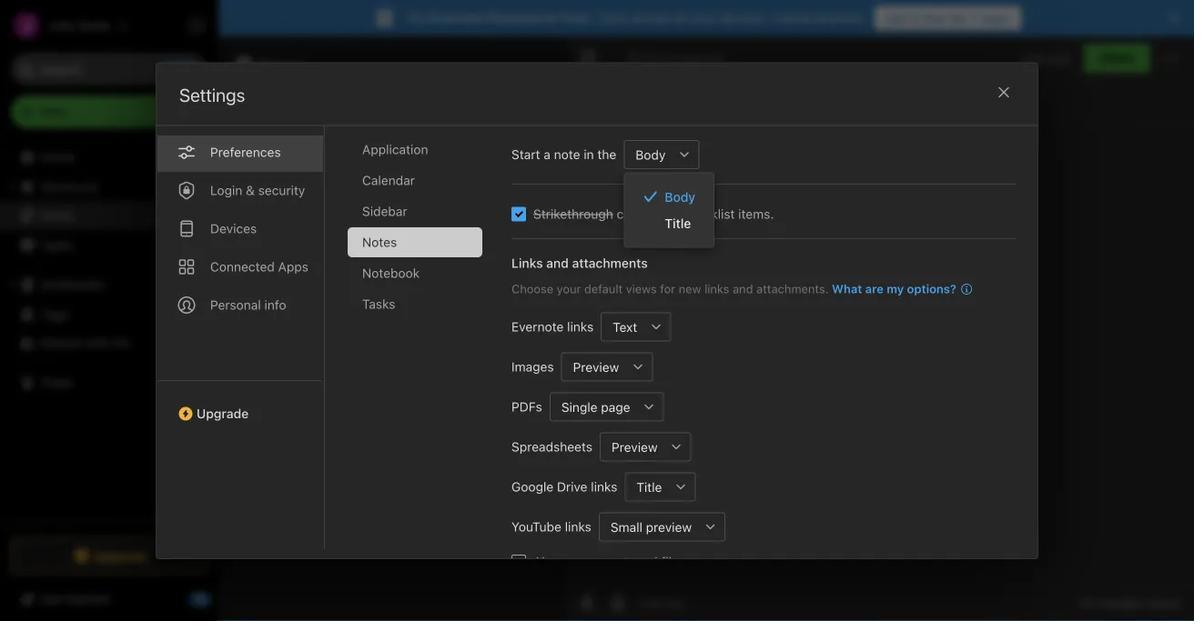 Task type: vqa. For each thing, say whether or not it's contained in the screenshot.


Task type: describe. For each thing, give the bounding box(es) containing it.
attachments.
[[757, 282, 829, 295]]

few
[[251, 198, 270, 211]]

choose your default views for new links and attachments.
[[512, 282, 829, 295]]

me
[[113, 336, 131, 351]]

strikethrough completed checklist items.
[[534, 206, 774, 221]]

free:
[[562, 10, 593, 25]]

settings inside tooltip
[[229, 18, 276, 32]]

shared with me
[[40, 336, 131, 351]]

changes
[[1098, 597, 1144, 610]]

Choose default view option for YouTube links field
[[599, 512, 726, 542]]

views
[[626, 282, 657, 295]]

0 vertical spatial evernote
[[430, 10, 483, 25]]

settings tooltip
[[202, 7, 291, 43]]

sync
[[599, 10, 628, 25]]

upgrade for topmost "upgrade" popup button
[[197, 406, 249, 421]]

title inside "link"
[[665, 216, 691, 231]]

pdfs
[[512, 399, 542, 414]]

new
[[40, 104, 66, 119]]

minutes
[[273, 198, 314, 211]]

notebook inside first notebook button
[[671, 51, 725, 65]]

first
[[644, 51, 668, 65]]

youtube links
[[512, 519, 592, 534]]

saved
[[1148, 597, 1180, 610]]

1 note
[[240, 93, 276, 108]]

links right drive
[[591, 479, 618, 494]]

connected
[[210, 259, 275, 274]]

dropdown list menu
[[625, 184, 714, 236]]

shared with me link
[[0, 329, 218, 358]]

images
[[512, 359, 554, 374]]

body inside dropdown list menu
[[665, 190, 696, 205]]

strikethrough
[[534, 206, 613, 221]]

links left text button
[[567, 319, 594, 334]]

1 horizontal spatial a
[[544, 146, 551, 161]]

preferences
[[210, 144, 281, 159]]

0 horizontal spatial personal
[[210, 297, 261, 312]]

home link
[[0, 143, 219, 172]]

checklist
[[683, 206, 735, 221]]

the
[[598, 146, 617, 161]]

first notebook button
[[621, 46, 731, 71]]

tasks button
[[0, 230, 218, 259]]

Start a new note in the body or title. field
[[624, 140, 700, 169]]

preview
[[646, 519, 692, 535]]

calendar
[[362, 172, 415, 187]]

sidebar tab
[[348, 196, 483, 226]]

start a note in the
[[512, 146, 617, 161]]

1 vertical spatial upgrade button
[[11, 538, 208, 575]]

anytime.
[[816, 10, 866, 25]]

trash
[[40, 376, 73, 391]]

security
[[258, 182, 305, 197]]

spreadsheets
[[512, 439, 593, 454]]

single page button
[[550, 392, 635, 421]]

all changes saved
[[1081, 597, 1180, 610]]

7
[[971, 10, 978, 25]]

add tag image
[[607, 593, 629, 615]]

single
[[562, 399, 598, 414]]

google
[[512, 479, 554, 494]]

links
[[512, 255, 543, 270]]

small preview
[[611, 519, 692, 535]]

first notebook
[[644, 51, 725, 65]]

title link
[[625, 210, 714, 236]]

evernote links
[[512, 319, 594, 334]]

connected apps
[[210, 259, 309, 274]]

completed
[[617, 206, 679, 221]]

ago
[[317, 198, 336, 211]]

try evernote personal for free: sync across all your devices. cancel anytime.
[[407, 10, 866, 25]]

days
[[982, 10, 1011, 25]]

info
[[264, 297, 286, 312]]

youtube
[[512, 519, 562, 534]]

get
[[886, 10, 908, 25]]

Choose default view option for Google Drive links field
[[625, 472, 696, 501]]

preview button for spreadsheets
[[600, 432, 663, 461]]

login & security
[[210, 182, 305, 197]]

body button
[[624, 140, 670, 169]]

sidebar
[[362, 203, 408, 218]]

options?
[[907, 282, 957, 295]]

always
[[534, 554, 574, 569]]

all
[[1081, 597, 1094, 610]]

tree containing home
[[0, 143, 219, 522]]

in
[[584, 146, 594, 161]]

default
[[584, 282, 623, 295]]

tags button
[[0, 300, 218, 329]]

Choose default view option for Spreadsheets field
[[600, 432, 692, 461]]

1 vertical spatial evernote
[[512, 319, 564, 334]]

Select303 checkbox
[[512, 206, 526, 221]]

1 vertical spatial settings
[[179, 84, 245, 105]]

Note Editor text field
[[565, 124, 1195, 585]]

with
[[85, 336, 110, 351]]

notes inside tree
[[40, 208, 75, 223]]

personal info
[[210, 297, 286, 312]]

only
[[1021, 51, 1047, 65]]

1 vertical spatial a
[[242, 198, 248, 211]]

note window element
[[565, 36, 1195, 622]]

tasks inside tasks tab
[[362, 296, 396, 311]]

apps
[[278, 259, 309, 274]]

notes inside tab
[[362, 234, 397, 249]]



Task type: locate. For each thing, give the bounding box(es) containing it.
all
[[674, 10, 687, 25]]

1 horizontal spatial note
[[554, 146, 580, 161]]

a left few
[[242, 198, 248, 211]]

application tab
[[348, 134, 483, 164]]

preview up "title" button in the right of the page
[[612, 439, 658, 454]]

for left free:
[[542, 10, 559, 25]]

a few minutes ago
[[242, 198, 336, 211]]

your right all
[[691, 10, 716, 25]]

0 vertical spatial personal
[[487, 10, 539, 25]]

1 horizontal spatial for
[[660, 282, 676, 295]]

notebook
[[671, 51, 725, 65], [362, 265, 420, 280]]

only you
[[1021, 51, 1070, 65]]

0 vertical spatial note
[[250, 93, 276, 108]]

0 horizontal spatial notes
[[40, 208, 75, 223]]

and left attachments.
[[733, 282, 753, 295]]

items.
[[739, 206, 774, 221]]

tab list containing preferences
[[157, 116, 325, 549]]

0 horizontal spatial for
[[542, 10, 559, 25]]

0 horizontal spatial notebook
[[362, 265, 420, 280]]

evernote
[[430, 10, 483, 25], [512, 319, 564, 334]]

1 vertical spatial notes
[[40, 208, 75, 223]]

tab list for start a note in the
[[348, 134, 497, 549]]

preview button for images
[[561, 352, 624, 381]]

0 vertical spatial upgrade
[[197, 406, 249, 421]]

1 vertical spatial notebook
[[362, 265, 420, 280]]

note right 1
[[250, 93, 276, 108]]

for for free:
[[542, 10, 559, 25]]

1 horizontal spatial upgrade
[[197, 406, 249, 421]]

tasks
[[40, 237, 73, 252], [362, 296, 396, 311]]

0 vertical spatial body
[[636, 147, 666, 162]]

body up title "link"
[[665, 190, 696, 205]]

0 vertical spatial tasks
[[40, 237, 73, 252]]

title up small preview button
[[637, 479, 662, 494]]

1 vertical spatial title
[[637, 479, 662, 494]]

calendar tab
[[348, 165, 483, 195]]

2 vertical spatial notes
[[362, 234, 397, 249]]

None search field
[[24, 53, 195, 86]]

Choose default view option for PDFs field
[[550, 392, 664, 421]]

1 horizontal spatial your
[[691, 10, 716, 25]]

for inside button
[[950, 10, 968, 25]]

shared
[[40, 336, 82, 351]]

notebook right first
[[671, 51, 725, 65]]

for
[[542, 10, 559, 25], [950, 10, 968, 25], [660, 282, 676, 295]]

1 vertical spatial tasks
[[362, 296, 396, 311]]

1
[[240, 93, 246, 108]]

note left in
[[554, 146, 580, 161]]

expand notebooks image
[[5, 278, 19, 292]]

tooltip
[[440, 48, 538, 84]]

1 vertical spatial your
[[557, 282, 581, 295]]

tasks tab
[[348, 289, 483, 319]]

notebook tab
[[348, 258, 483, 288]]

1 horizontal spatial and
[[733, 282, 753, 295]]

devices
[[210, 221, 257, 236]]

0 horizontal spatial upgrade
[[94, 549, 148, 564]]

0 vertical spatial a
[[544, 146, 551, 161]]

notes up 1 note
[[258, 55, 308, 76]]

0 vertical spatial title
[[665, 216, 691, 231]]

preview up single page
[[573, 359, 619, 374]]

external
[[611, 554, 658, 569]]

Choose default view option for Images field
[[561, 352, 653, 381]]

evernote down choose
[[512, 319, 564, 334]]

0 vertical spatial preview
[[573, 359, 619, 374]]

body link
[[625, 184, 714, 210]]

upgrade button
[[157, 380, 324, 428], [11, 538, 208, 575]]

tags
[[41, 307, 69, 322]]

it
[[911, 10, 919, 25]]

single page
[[562, 399, 631, 414]]

settings right the 'settings' image
[[229, 18, 276, 32]]

settings up preferences
[[179, 84, 245, 105]]

you
[[1050, 51, 1070, 65]]

title inside button
[[637, 479, 662, 494]]

for left 7
[[950, 10, 968, 25]]

1 vertical spatial preview
[[612, 439, 658, 454]]

1 vertical spatial note
[[554, 146, 580, 161]]

0 horizontal spatial your
[[557, 282, 581, 295]]

0 vertical spatial notes
[[258, 55, 308, 76]]

evernote right try at the left of page
[[430, 10, 483, 25]]

0 vertical spatial your
[[691, 10, 716, 25]]

1 horizontal spatial notebook
[[671, 51, 725, 65]]

preview for images
[[573, 359, 619, 374]]

2 horizontal spatial for
[[950, 10, 968, 25]]

preview button up "title" button in the right of the page
[[600, 432, 663, 461]]

1 vertical spatial body
[[665, 190, 696, 205]]

1 horizontal spatial personal
[[487, 10, 539, 25]]

share
[[1100, 51, 1135, 66]]

tree
[[0, 143, 219, 522]]

preview for spreadsheets
[[612, 439, 658, 454]]

tab list for application
[[157, 116, 325, 549]]

0 horizontal spatial tasks
[[40, 237, 73, 252]]

personal down connected
[[210, 297, 261, 312]]

a right start
[[544, 146, 551, 161]]

links up open
[[565, 519, 592, 534]]

notebook down notes tab at the top
[[362, 265, 420, 280]]

shortcuts
[[41, 179, 98, 194]]

across
[[632, 10, 671, 25]]

links and attachments
[[512, 255, 648, 270]]

notes down sidebar
[[362, 234, 397, 249]]

0 horizontal spatial title
[[637, 479, 662, 494]]

0 horizontal spatial and
[[546, 255, 569, 270]]

add a reminder image
[[576, 593, 598, 615]]

1 horizontal spatial title
[[665, 216, 691, 231]]

upgrade for the bottommost "upgrade" popup button
[[94, 549, 148, 564]]

0 vertical spatial notebook
[[671, 51, 725, 65]]

body
[[636, 147, 666, 162], [665, 190, 696, 205]]

free
[[923, 10, 947, 25]]

body right the
[[636, 147, 666, 162]]

and right links
[[546, 255, 569, 270]]

Always open external files checkbox
[[512, 555, 526, 569]]

always open external files
[[534, 554, 686, 569]]

for left new
[[660, 282, 676, 295]]

notebooks
[[41, 277, 105, 292]]

get it free for 7 days button
[[875, 6, 1022, 30]]

note
[[250, 93, 276, 108], [554, 146, 580, 161]]

1 horizontal spatial tab list
[[348, 134, 497, 549]]

Search text field
[[24, 53, 195, 86]]

1 vertical spatial and
[[733, 282, 753, 295]]

my
[[887, 282, 904, 295]]

preview inside choose default view option for images field
[[573, 359, 619, 374]]

notes
[[258, 55, 308, 76], [40, 208, 75, 223], [362, 234, 397, 249]]

tasks up notebooks
[[40, 237, 73, 252]]

text button
[[601, 312, 642, 341]]

your down links and attachments
[[557, 282, 581, 295]]

what
[[832, 282, 863, 295]]

untitled
[[242, 141, 290, 156]]

tab list
[[157, 116, 325, 549], [348, 134, 497, 549]]

choose
[[512, 282, 554, 295]]

attachments
[[572, 255, 648, 270]]

for for 7
[[950, 10, 968, 25]]

notes tab
[[348, 227, 483, 257]]

tasks down notebook tab
[[362, 296, 396, 311]]

open
[[578, 554, 607, 569]]

tasks inside tasks button
[[40, 237, 73, 252]]

trash link
[[0, 369, 218, 398]]

are
[[866, 282, 884, 295]]

preview inside choose default view option for spreadsheets field
[[612, 439, 658, 454]]

0 horizontal spatial note
[[250, 93, 276, 108]]

login
[[210, 182, 242, 197]]

personal
[[487, 10, 539, 25], [210, 297, 261, 312]]

body inside button
[[636, 147, 666, 162]]

start
[[512, 146, 540, 161]]

get it free for 7 days
[[886, 10, 1011, 25]]

devices.
[[720, 10, 769, 25]]

0 horizontal spatial a
[[242, 198, 248, 211]]

page
[[601, 399, 631, 414]]

home
[[40, 150, 75, 165]]

&
[[246, 182, 255, 197]]

tab list containing application
[[348, 134, 497, 549]]

text
[[613, 319, 638, 334]]

settings
[[229, 18, 276, 32], [179, 84, 245, 105]]

files
[[661, 554, 686, 569]]

shortcuts button
[[0, 172, 218, 201]]

0 horizontal spatial evernote
[[430, 10, 483, 25]]

1 horizontal spatial tasks
[[362, 296, 396, 311]]

notebooks link
[[0, 270, 218, 300]]

title
[[665, 216, 691, 231], [637, 479, 662, 494]]

links right new
[[705, 282, 730, 295]]

Choose default view option for Evernote links field
[[601, 312, 671, 341]]

notes down shortcuts
[[40, 208, 75, 223]]

1 vertical spatial upgrade
[[94, 549, 148, 564]]

title button
[[625, 472, 667, 501]]

notebook inside notebook tab
[[362, 265, 420, 280]]

1 horizontal spatial evernote
[[512, 319, 564, 334]]

new button
[[11, 96, 208, 128]]

0 vertical spatial preview button
[[561, 352, 624, 381]]

expand note image
[[578, 47, 600, 69]]

0 vertical spatial and
[[546, 255, 569, 270]]

new
[[679, 282, 702, 295]]

0 vertical spatial settings
[[229, 18, 276, 32]]

personal left free:
[[487, 10, 539, 25]]

settings image
[[186, 15, 208, 36]]

notes link
[[0, 201, 218, 230]]

0 horizontal spatial tab list
[[157, 116, 325, 549]]

google drive links
[[512, 479, 618, 494]]

drive
[[557, 479, 588, 494]]

preview button
[[561, 352, 624, 381], [600, 432, 663, 461]]

application
[[362, 141, 428, 156]]

preview button up single page button at bottom
[[561, 352, 624, 381]]

2 horizontal spatial notes
[[362, 234, 397, 249]]

cancel
[[772, 10, 813, 25]]

1 vertical spatial preview button
[[600, 432, 663, 461]]

1 vertical spatial personal
[[210, 297, 261, 312]]

close image
[[993, 81, 1015, 103]]

title down body link
[[665, 216, 691, 231]]

0 vertical spatial upgrade button
[[157, 380, 324, 428]]

share button
[[1084, 44, 1151, 73]]

1 horizontal spatial notes
[[258, 55, 308, 76]]

try
[[407, 10, 426, 25]]

small preview button
[[599, 512, 697, 542]]



